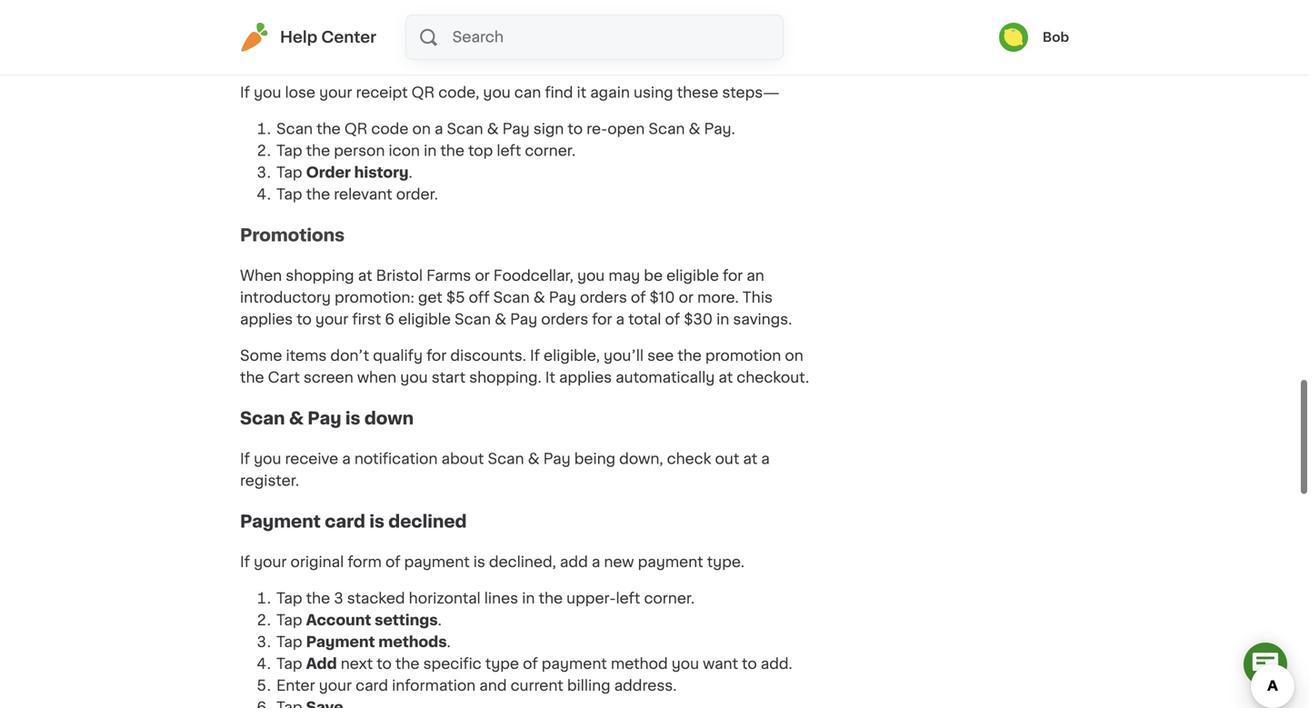 Task type: describe. For each thing, give the bounding box(es) containing it.
scan down off
[[455, 312, 491, 327]]

the up order
[[306, 144, 330, 158]]

cart
[[268, 371, 300, 385]]

6 tap from the top
[[276, 635, 302, 650]]

qualify
[[373, 349, 423, 363]]

check
[[667, 452, 712, 467]]

1 vertical spatial is
[[370, 513, 385, 530]]

scan up the top
[[447, 122, 483, 136]]

shopping
[[286, 269, 354, 283]]

pay.
[[704, 122, 736, 136]]

the down methods
[[396, 657, 420, 672]]

applies inside when shopping at bristol farms or foodcellar, you may be eligible for an introductory promotion: get $5 off scan & pay orders of $10 or more. this applies to your first 6 eligible scan & pay orders for a total of $30 in savings.
[[240, 312, 293, 327]]

the left the 3
[[306, 592, 330, 606]]

open
[[608, 122, 645, 136]]

& left pay.
[[689, 122, 701, 136]]

it
[[577, 86, 587, 100]]

if inside 'some items don't qualify for discounts. if eligible, you'll see the promotion on the cart screen when you start shopping. it applies automatically at checkout.'
[[530, 349, 540, 363]]

you inside if you receive a notification about scan & pay being down, check out at a register.
[[254, 452, 281, 467]]

be
[[644, 269, 663, 283]]

icon
[[389, 144, 420, 158]]

bob
[[1043, 31, 1070, 44]]

on inside 'some items don't qualify for discounts. if eligible, you'll see the promotion on the cart screen when you start shopping. it applies automatically at checkout.'
[[785, 349, 804, 363]]

of right form
[[386, 555, 401, 570]]

lose
[[285, 86, 316, 100]]

0 vertical spatial payment
[[240, 513, 321, 530]]

sign
[[534, 122, 564, 136]]

instacart image
[[240, 23, 269, 52]]

help center
[[280, 30, 377, 45]]

& down 'foodcellar,'
[[534, 291, 545, 305]]

first
[[352, 312, 381, 327]]

your left original
[[254, 555, 287, 570]]

4 tap from the top
[[276, 592, 302, 606]]

shopping.
[[469, 371, 542, 385]]

order. inside scan the qr code on a scan & pay sign to re-open scan & pay. tap the person icon in the top left corner. tap order history . tap the relevant order.
[[396, 187, 438, 202]]

to left add.
[[742, 657, 757, 672]]

screen
[[304, 371, 354, 385]]

. inside scan the qr code on a scan & pay sign to re-open scan & pay. tap the person icon in the top left corner. tap order history . tap the relevant order.
[[409, 166, 413, 180]]

applies inside 'some items don't qualify for discounts. if eligible, you'll see the promotion on the cart screen when you start shopping. it applies automatically at checkout.'
[[559, 371, 612, 385]]

of inside tap the 3 stacked horizontal lines in the upper-left corner. tap account settings . tap payment methods . tap add next to the specific type of payment method you want to add. enter your card information and current billing address.
[[523, 657, 538, 672]]

to inside the kiosk notifies you if you can leave the store or if a store associate needs to review your order.
[[325, 49, 341, 64]]

the left the upper-
[[539, 592, 563, 606]]

account
[[306, 614, 371, 628]]

a inside scan the qr code on a scan & pay sign to re-open scan & pay. tap the person icon in the top left corner. tap order history . tap the relevant order.
[[435, 122, 443, 136]]

code,
[[439, 86, 480, 100]]

bob link
[[999, 23, 1070, 52]]

0 vertical spatial eligible
[[667, 269, 719, 283]]

more.
[[698, 291, 739, 305]]

center
[[321, 30, 377, 45]]

6
[[385, 312, 395, 327]]

0 vertical spatial qr
[[412, 86, 435, 100]]

you inside tap the 3 stacked horizontal lines in the upper-left corner. tap account settings . tap payment methods . tap add next to the specific type of payment method you want to add. enter your card information and current billing address.
[[672, 657, 699, 672]]

settings
[[375, 614, 438, 628]]

down,
[[620, 452, 664, 467]]

of down $10 at top
[[665, 312, 680, 327]]

savings.
[[733, 312, 792, 327]]

the inside the kiosk notifies you if you can leave the store or if a store associate needs to review your order.
[[556, 27, 580, 42]]

0 horizontal spatial payment
[[404, 555, 470, 570]]

the
[[276, 27, 304, 42]]

payment inside tap the 3 stacked horizontal lines in the upper-left corner. tap account settings . tap payment methods . tap add next to the specific type of payment method you want to add. enter your card information and current billing address.
[[542, 657, 607, 672]]

1 vertical spatial eligible
[[398, 312, 451, 327]]

3 tap from the top
[[276, 187, 302, 202]]

if for receipt
[[240, 86, 250, 100]]

$5
[[446, 291, 465, 305]]

1 vertical spatial orders
[[541, 312, 589, 327]]

checkout.
[[737, 371, 810, 385]]

type
[[485, 657, 519, 672]]

user avatar image
[[999, 23, 1029, 52]]

person
[[334, 144, 385, 158]]

when
[[240, 269, 282, 283]]

2 horizontal spatial for
[[723, 269, 743, 283]]

help center link
[[240, 23, 377, 52]]

promotion:
[[335, 291, 415, 305]]

in inside when shopping at bristol farms or foodcellar, you may be eligible for an introductory promotion: get $5 off scan & pay orders of $10 or more. this applies to your first 6 eligible scan & pay orders for a total of $30 in savings.
[[717, 312, 730, 327]]

associate
[[710, 27, 781, 42]]

& inside if you receive a notification about scan & pay being down, check out at a register.
[[528, 452, 540, 467]]

or inside the kiosk notifies you if you can leave the store or if a store associate needs to review your order.
[[625, 27, 640, 42]]

some
[[240, 349, 282, 363]]

the down some
[[240, 371, 264, 385]]

scan inside if you receive a notification about scan & pay being down, check out at a register.
[[488, 452, 524, 467]]

these
[[677, 86, 719, 100]]

code
[[371, 122, 409, 136]]

your inside tap the 3 stacked horizontal lines in the upper-left corner. tap account settings . tap payment methods . tap add next to the specific type of payment method you want to add. enter your card information and current billing address.
[[319, 679, 352, 694]]

needs
[[276, 49, 322, 64]]

2 store from the left
[[669, 27, 707, 42]]

introductory
[[240, 291, 331, 305]]

kiosk
[[307, 27, 345, 42]]

2 horizontal spatial or
[[679, 291, 694, 305]]

out
[[715, 452, 740, 467]]

of up total in the top of the page
[[631, 291, 646, 305]]

your right lose
[[319, 86, 352, 100]]

corner. inside scan the qr code on a scan & pay sign to re-open scan & pay. tap the person icon in the top left corner. tap order history . tap the relevant order.
[[525, 144, 576, 158]]

$10
[[650, 291, 675, 305]]

left inside tap the 3 stacked horizontal lines in the upper-left corner. tap account settings . tap payment methods . tap add next to the specific type of payment method you want to add. enter your card information and current billing address.
[[616, 592, 641, 606]]

using
[[634, 86, 674, 100]]

you'll
[[604, 349, 644, 363]]

you inside 'some items don't qualify for discounts. if eligible, you'll see the promotion on the cart screen when you start shopping. it applies automatically at checkout.'
[[400, 371, 428, 385]]

$30
[[684, 312, 713, 327]]

a inside the kiosk notifies you if you can leave the store or if a store associate needs to review your order.
[[657, 27, 665, 42]]

2 if from the left
[[644, 27, 653, 42]]

and
[[480, 679, 507, 694]]

the kiosk notifies you if you can leave the store or if a store associate needs to review your order.
[[276, 27, 781, 64]]

payment card is declined
[[240, 513, 467, 530]]

you inside when shopping at bristol farms or foodcellar, you may be eligible for an introductory promotion: get $5 off scan & pay orders of $10 or more. this applies to your first 6 eligible scan & pay orders for a total of $30 in savings.
[[577, 269, 605, 283]]

Search search field
[[451, 15, 783, 59]]

promotion
[[706, 349, 782, 363]]

receive
[[285, 452, 339, 467]]

you up code,
[[452, 27, 479, 42]]

to inside when shopping at bristol farms or foodcellar, you may be eligible for an introductory promotion: get $5 off scan & pay orders of $10 or more. this applies to your first 6 eligible scan & pay orders for a total of $30 in savings.
[[297, 312, 312, 327]]

the left the top
[[440, 144, 465, 158]]

0 vertical spatial card
[[325, 513, 366, 530]]

billing
[[567, 679, 611, 694]]

review
[[344, 49, 391, 64]]

scan down cart
[[240, 410, 285, 427]]

on inside scan the qr code on a scan & pay sign to re-open scan & pay. tap the person icon in the top left corner. tap order history . tap the relevant order.
[[412, 122, 431, 136]]

at inside when shopping at bristol farms or foodcellar, you may be eligible for an introductory promotion: get $5 off scan & pay orders of $10 or more. this applies to your first 6 eligible scan & pay orders for a total of $30 in savings.
[[358, 269, 372, 283]]

if you receive a notification about scan & pay being down, check out at a register.
[[240, 452, 770, 488]]

3
[[334, 592, 343, 606]]

enter
[[276, 679, 315, 694]]

down
[[365, 410, 414, 427]]

notification
[[355, 452, 438, 467]]

for inside 'some items don't qualify for discounts. if eligible, you'll see the promotion on the cart screen when you start shopping. it applies automatically at checkout.'
[[427, 349, 447, 363]]

2 horizontal spatial is
[[474, 555, 486, 570]]

scan & pay is down
[[240, 410, 414, 427]]

scan the qr code on a scan & pay sign to re-open scan & pay. tap the person icon in the top left corner. tap order history . tap the relevant order.
[[276, 122, 736, 202]]

methods
[[379, 635, 447, 650]]

payment inside tap the 3 stacked horizontal lines in the upper-left corner. tap account settings . tap payment methods . tap add next to the specific type of payment method you want to add. enter your card information and current billing address.
[[306, 635, 375, 650]]

discounts.
[[451, 349, 526, 363]]

in inside scan the qr code on a scan & pay sign to re-open scan & pay. tap the person icon in the top left corner. tap order history . tap the relevant order.
[[424, 144, 437, 158]]

when shopping at bristol farms or foodcellar, you may be eligible for an introductory promotion: get $5 off scan & pay orders of $10 or more. this applies to your first 6 eligible scan & pay orders for a total of $30 in savings.
[[240, 269, 796, 327]]

may
[[609, 269, 640, 283]]

get
[[418, 291, 443, 305]]

1 vertical spatial can
[[515, 86, 541, 100]]

specific
[[423, 657, 482, 672]]

pay inside scan the qr code on a scan & pay sign to re-open scan & pay. tap the person icon in the top left corner. tap order history . tap the relevant order.
[[503, 122, 530, 136]]

upper-
[[567, 592, 616, 606]]



Task type: locate. For each thing, give the bounding box(es) containing it.
at right out
[[743, 452, 758, 467]]

your inside the kiosk notifies you if you can leave the store or if a store associate needs to review your order.
[[395, 49, 428, 64]]

farms
[[427, 269, 471, 283]]

1 horizontal spatial left
[[616, 592, 641, 606]]

type.
[[707, 555, 745, 570]]

order. up code,
[[432, 49, 474, 64]]

1 vertical spatial for
[[592, 312, 612, 327]]

payment
[[240, 513, 321, 530], [306, 635, 375, 650]]

& up the top
[[487, 122, 499, 136]]

a up using
[[657, 27, 665, 42]]

& down cart
[[289, 410, 304, 427]]

0 horizontal spatial at
[[358, 269, 372, 283]]

you
[[407, 27, 435, 42], [452, 27, 479, 42], [254, 86, 281, 100], [483, 86, 511, 100], [577, 269, 605, 283], [400, 371, 428, 385], [254, 452, 281, 467], [672, 657, 699, 672]]

you up register.
[[254, 452, 281, 467]]

find
[[545, 86, 573, 100]]

0 vertical spatial .
[[409, 166, 413, 180]]

store
[[584, 27, 621, 42], [669, 27, 707, 42]]

0 vertical spatial at
[[358, 269, 372, 283]]

a right add
[[592, 555, 600, 570]]

1 horizontal spatial in
[[522, 592, 535, 606]]

0 horizontal spatial store
[[584, 27, 621, 42]]

receipt
[[356, 86, 408, 100]]

some items don't qualify for discounts. if eligible, you'll see the promotion on the cart screen when you start shopping. it applies automatically at checkout.
[[240, 349, 810, 385]]

on up icon
[[412, 122, 431, 136]]

0 horizontal spatial applies
[[240, 312, 293, 327]]

new
[[604, 555, 634, 570]]

start
[[432, 371, 466, 385]]

steps—
[[722, 86, 780, 100]]

.
[[409, 166, 413, 180], [438, 614, 442, 628], [447, 635, 451, 650]]

0 horizontal spatial if
[[439, 27, 448, 42]]

qr up 'person'
[[345, 122, 368, 136]]

scan down using
[[649, 122, 685, 136]]

applies down eligible,
[[559, 371, 612, 385]]

1 horizontal spatial if
[[644, 27, 653, 42]]

2 vertical spatial for
[[427, 349, 447, 363]]

1 vertical spatial qr
[[345, 122, 368, 136]]

notifies
[[349, 27, 404, 42]]

total
[[629, 312, 662, 327]]

payment up horizontal
[[404, 555, 470, 570]]

& left being
[[528, 452, 540, 467]]

add
[[560, 555, 588, 570]]

1 vertical spatial in
[[717, 312, 730, 327]]

the
[[556, 27, 580, 42], [317, 122, 341, 136], [306, 144, 330, 158], [440, 144, 465, 158], [306, 187, 330, 202], [678, 349, 702, 363], [240, 371, 264, 385], [306, 592, 330, 606], [539, 592, 563, 606], [396, 657, 420, 672]]

0 vertical spatial for
[[723, 269, 743, 283]]

2 vertical spatial is
[[474, 555, 486, 570]]

1 horizontal spatial can
[[515, 86, 541, 100]]

1 tap from the top
[[276, 144, 302, 158]]

or
[[625, 27, 640, 42], [475, 269, 490, 283], [679, 291, 694, 305]]

corner.
[[525, 144, 576, 158], [644, 592, 695, 606]]

you right notifies
[[407, 27, 435, 42]]

the right see
[[678, 349, 702, 363]]

1 horizontal spatial is
[[370, 513, 385, 530]]

2 horizontal spatial at
[[743, 452, 758, 467]]

if up register.
[[240, 452, 250, 467]]

0 horizontal spatial corner.
[[525, 144, 576, 158]]

0 horizontal spatial in
[[424, 144, 437, 158]]

0 vertical spatial is
[[346, 410, 361, 427]]

help
[[280, 30, 318, 45]]

qr inside scan the qr code on a scan & pay sign to re-open scan & pay. tap the person icon in the top left corner. tap order history . tap the relevant order.
[[345, 122, 368, 136]]

payment up billing
[[542, 657, 607, 672]]

on up checkout.
[[785, 349, 804, 363]]

1 vertical spatial on
[[785, 349, 804, 363]]

if inside if you receive a notification about scan & pay being down, check out at a register.
[[240, 452, 250, 467]]

left
[[497, 144, 521, 158], [616, 592, 641, 606]]

foodcellar,
[[494, 269, 574, 283]]

if for of
[[240, 555, 250, 570]]

it
[[545, 371, 556, 385]]

payment down account
[[306, 635, 375, 650]]

automatically
[[616, 371, 715, 385]]

1 horizontal spatial for
[[592, 312, 612, 327]]

for up 'start'
[[427, 349, 447, 363]]

store left associate on the right top of page
[[669, 27, 707, 42]]

to right next on the left bottom
[[377, 657, 392, 672]]

0 horizontal spatial eligible
[[398, 312, 451, 327]]

tap the 3 stacked horizontal lines in the upper-left corner. tap account settings . tap payment methods . tap add next to the specific type of payment method you want to add. enter your card information and current billing address.
[[276, 592, 793, 694]]

2 vertical spatial in
[[522, 592, 535, 606]]

eligible up more.
[[667, 269, 719, 283]]

1 horizontal spatial payment
[[542, 657, 607, 672]]

in down more.
[[717, 312, 730, 327]]

if left original
[[240, 555, 250, 570]]

your inside when shopping at bristol farms or foodcellar, you may be eligible for an introductory promotion: get $5 off scan & pay orders of $10 or more. this applies to your first 6 eligible scan & pay orders for a total of $30 in savings.
[[316, 312, 349, 327]]

0 horizontal spatial left
[[497, 144, 521, 158]]

or up off
[[475, 269, 490, 283]]

0 vertical spatial on
[[412, 122, 431, 136]]

2 tap from the top
[[276, 166, 302, 180]]

left right the top
[[497, 144, 521, 158]]

1 horizontal spatial or
[[625, 27, 640, 42]]

you right code,
[[483, 86, 511, 100]]

is up form
[[370, 513, 385, 530]]

1 vertical spatial at
[[719, 371, 733, 385]]

qr left code,
[[412, 86, 435, 100]]

the up 'person'
[[317, 122, 341, 136]]

card down next on the left bottom
[[356, 679, 388, 694]]

can left leave
[[483, 27, 510, 42]]

a right receive
[[342, 452, 351, 467]]

this
[[743, 291, 773, 305]]

applies down the introductory in the left top of the page
[[240, 312, 293, 327]]

if up code,
[[439, 27, 448, 42]]

eligible down get
[[398, 312, 451, 327]]

if up shopping.
[[530, 349, 540, 363]]

history
[[354, 166, 409, 180]]

2 horizontal spatial in
[[717, 312, 730, 327]]

a
[[657, 27, 665, 42], [435, 122, 443, 136], [616, 312, 625, 327], [342, 452, 351, 467], [761, 452, 770, 467], [592, 555, 600, 570]]

1 vertical spatial applies
[[559, 371, 612, 385]]

card up form
[[325, 513, 366, 530]]

0 horizontal spatial or
[[475, 269, 490, 283]]

if your original form of payment is declined, add a new payment type.
[[240, 555, 745, 570]]

items
[[286, 349, 327, 363]]

payment
[[404, 555, 470, 570], [638, 555, 704, 570], [542, 657, 607, 672]]

stacked
[[347, 592, 405, 606]]

your left first
[[316, 312, 349, 327]]

order. down history
[[396, 187, 438, 202]]

1 horizontal spatial .
[[438, 614, 442, 628]]

being
[[575, 452, 616, 467]]

1 horizontal spatial on
[[785, 349, 804, 363]]

orders down may
[[580, 291, 627, 305]]

corner. up method
[[644, 592, 695, 606]]

add.
[[761, 657, 793, 672]]

or up using
[[625, 27, 640, 42]]

1 vertical spatial payment
[[306, 635, 375, 650]]

2 vertical spatial at
[[743, 452, 758, 467]]

can
[[483, 27, 510, 42], [515, 86, 541, 100]]

your down add
[[319, 679, 352, 694]]

1 vertical spatial .
[[438, 614, 442, 628]]

at
[[358, 269, 372, 283], [719, 371, 733, 385], [743, 452, 758, 467]]

register.
[[240, 474, 299, 488]]

corner. inside tap the 3 stacked horizontal lines in the upper-left corner. tap account settings . tap payment methods . tap add next to the specific type of payment method you want to add. enter your card information and current billing address.
[[644, 592, 695, 606]]

0 horizontal spatial on
[[412, 122, 431, 136]]

payment right new
[[638, 555, 704, 570]]

eligible,
[[544, 349, 600, 363]]

0 vertical spatial left
[[497, 144, 521, 158]]

a left total in the top of the page
[[616, 312, 625, 327]]

your down notifies
[[395, 49, 428, 64]]

. up 'specific'
[[447, 635, 451, 650]]

2 vertical spatial or
[[679, 291, 694, 305]]

to inside scan the qr code on a scan & pay sign to re-open scan & pay. tap the person icon in the top left corner. tap order history . tap the relevant order.
[[568, 122, 583, 136]]

original
[[291, 555, 344, 570]]

0 vertical spatial in
[[424, 144, 437, 158]]

1 vertical spatial or
[[475, 269, 490, 283]]

a down code,
[[435, 122, 443, 136]]

bristol
[[376, 269, 423, 283]]

want
[[703, 657, 738, 672]]

promotions
[[240, 227, 345, 244]]

2 horizontal spatial .
[[447, 635, 451, 650]]

0 horizontal spatial can
[[483, 27, 510, 42]]

if for notification
[[240, 452, 250, 467]]

is
[[346, 410, 361, 427], [370, 513, 385, 530], [474, 555, 486, 570]]

leave
[[514, 27, 552, 42]]

can inside the kiosk notifies you if you can leave the store or if a store associate needs to review your order.
[[483, 27, 510, 42]]

at inside 'some items don't qualify for discounts. if eligible, you'll see the promotion on the cart screen when you start shopping. it applies automatically at checkout.'
[[719, 371, 733, 385]]

2 vertical spatial .
[[447, 635, 451, 650]]

horizontal
[[409, 592, 481, 606]]

you left lose
[[254, 86, 281, 100]]

in right icon
[[424, 144, 437, 158]]

to
[[325, 49, 341, 64], [568, 122, 583, 136], [297, 312, 312, 327], [377, 657, 392, 672], [742, 657, 757, 672]]

orders up eligible,
[[541, 312, 589, 327]]

order.
[[432, 49, 474, 64], [396, 187, 438, 202]]

information
[[392, 679, 476, 694]]

0 vertical spatial applies
[[240, 312, 293, 327]]

corner. down sign
[[525, 144, 576, 158]]

in right lines
[[522, 592, 535, 606]]

store up again
[[584, 27, 621, 42]]

declined
[[389, 513, 467, 530]]

if
[[439, 27, 448, 42], [644, 27, 653, 42]]

1 if from the left
[[439, 27, 448, 42]]

about
[[442, 452, 484, 467]]

1 horizontal spatial store
[[669, 27, 707, 42]]

is up lines
[[474, 555, 486, 570]]

order. inside the kiosk notifies you if you can leave the store or if a store associate needs to review your order.
[[432, 49, 474, 64]]

next
[[341, 657, 373, 672]]

if
[[240, 86, 250, 100], [530, 349, 540, 363], [240, 452, 250, 467], [240, 555, 250, 570]]

at up promotion:
[[358, 269, 372, 283]]

or right $10 at top
[[679, 291, 694, 305]]

don't
[[331, 349, 369, 363]]

declined,
[[489, 555, 556, 570]]

0 horizontal spatial .
[[409, 166, 413, 180]]

an
[[747, 269, 765, 283]]

1 horizontal spatial eligible
[[667, 269, 719, 283]]

applies
[[240, 312, 293, 327], [559, 371, 612, 385]]

0 horizontal spatial qr
[[345, 122, 368, 136]]

left down new
[[616, 592, 641, 606]]

if left lose
[[240, 86, 250, 100]]

see
[[648, 349, 674, 363]]

1 horizontal spatial applies
[[559, 371, 612, 385]]

if you lose your receipt qr code, you can find it again using these steps—
[[240, 86, 780, 100]]

to down help center
[[325, 49, 341, 64]]

in inside tap the 3 stacked horizontal lines in the upper-left corner. tap account settings . tap payment methods . tap add next to the specific type of payment method you want to add. enter your card information and current billing address.
[[522, 592, 535, 606]]

to left re-
[[568, 122, 583, 136]]

order
[[306, 166, 351, 180]]

top
[[468, 144, 493, 158]]

left inside scan the qr code on a scan & pay sign to re-open scan & pay. tap the person icon in the top left corner. tap order history . tap the relevant order.
[[497, 144, 521, 158]]

on
[[412, 122, 431, 136], [785, 349, 804, 363]]

0 vertical spatial can
[[483, 27, 510, 42]]

is left down
[[346, 410, 361, 427]]

tap
[[276, 144, 302, 158], [276, 166, 302, 180], [276, 187, 302, 202], [276, 592, 302, 606], [276, 614, 302, 628], [276, 635, 302, 650], [276, 657, 302, 672]]

1 vertical spatial corner.
[[644, 592, 695, 606]]

the down order
[[306, 187, 330, 202]]

can left find
[[515, 86, 541, 100]]

pay
[[503, 122, 530, 136], [549, 291, 576, 305], [510, 312, 538, 327], [308, 410, 342, 427], [543, 452, 571, 467]]

scan down lose
[[276, 122, 313, 136]]

0 horizontal spatial for
[[427, 349, 447, 363]]

1 vertical spatial card
[[356, 679, 388, 694]]

0 vertical spatial or
[[625, 27, 640, 42]]

1 vertical spatial order.
[[396, 187, 438, 202]]

payment down register.
[[240, 513, 321, 530]]

of up current
[[523, 657, 538, 672]]

scan right about
[[488, 452, 524, 467]]

relevant
[[334, 187, 393, 202]]

for up you'll
[[592, 312, 612, 327]]

0 vertical spatial orders
[[580, 291, 627, 305]]

. down icon
[[409, 166, 413, 180]]

add
[[306, 657, 337, 672]]

for left an
[[723, 269, 743, 283]]

7 tap from the top
[[276, 657, 302, 672]]

a right out
[[761, 452, 770, 467]]

to down the introductory in the left top of the page
[[297, 312, 312, 327]]

a inside when shopping at bristol farms or foodcellar, you may be eligible for an introductory promotion: get $5 off scan & pay orders of $10 or more. this applies to your first 6 eligible scan & pay orders for a total of $30 in savings.
[[616, 312, 625, 327]]

0 horizontal spatial is
[[346, 410, 361, 427]]

when
[[357, 371, 397, 385]]

you left may
[[577, 269, 605, 283]]

the right leave
[[556, 27, 580, 42]]

0 vertical spatial corner.
[[525, 144, 576, 158]]

1 horizontal spatial at
[[719, 371, 733, 385]]

your
[[395, 49, 428, 64], [319, 86, 352, 100], [316, 312, 349, 327], [254, 555, 287, 570], [319, 679, 352, 694]]

1 horizontal spatial corner.
[[644, 592, 695, 606]]

card inside tap the 3 stacked horizontal lines in the upper-left corner. tap account settings . tap payment methods . tap add next to the specific type of payment method you want to add. enter your card information and current billing address.
[[356, 679, 388, 694]]

if up using
[[644, 27, 653, 42]]

at inside if you receive a notification about scan & pay being down, check out at a register.
[[743, 452, 758, 467]]

1 store from the left
[[584, 27, 621, 42]]

1 horizontal spatial qr
[[412, 86, 435, 100]]

scan down 'foodcellar,'
[[493, 291, 530, 305]]

pay inside if you receive a notification about scan & pay being down, check out at a register.
[[543, 452, 571, 467]]

at down promotion
[[719, 371, 733, 385]]

2 horizontal spatial payment
[[638, 555, 704, 570]]

5 tap from the top
[[276, 614, 302, 628]]

1 vertical spatial left
[[616, 592, 641, 606]]

& up discounts.
[[495, 312, 507, 327]]

0 vertical spatial order.
[[432, 49, 474, 64]]

. down horizontal
[[438, 614, 442, 628]]



Task type: vqa. For each thing, say whether or not it's contained in the screenshot.
'but'
no



